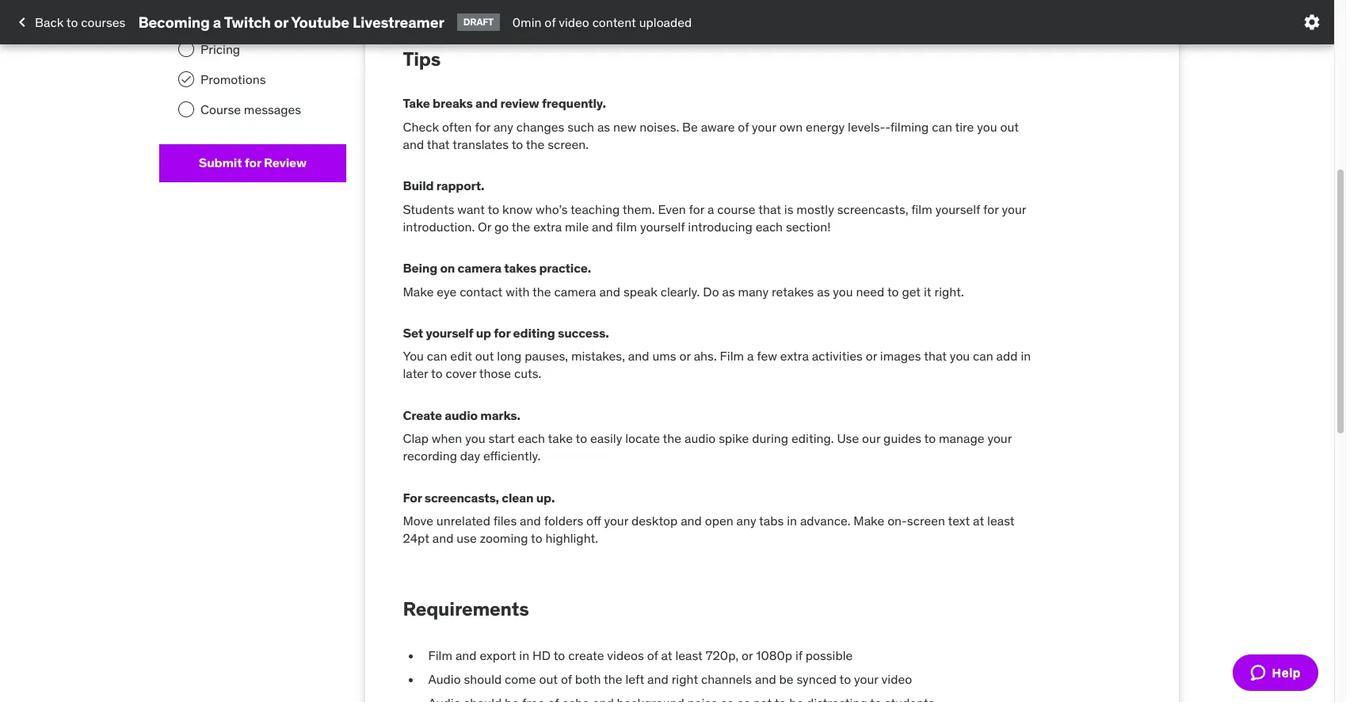 Task type: vqa. For each thing, say whether or not it's contained in the screenshot.
the 'my' at the bottom of page
no



Task type: describe. For each thing, give the bounding box(es) containing it.
yourself inside set yourself up for editing success. you can edit out long pauses, mistakes, and ums or ahs. film a few extra activities or images that you can add in later to cover those cuts.
[[426, 325, 474, 341]]

to inside take breaks and review frequently. check often for any changes such as new noises. be aware of your own energy levels--filming can tire you out and that translates to the screen.
[[512, 136, 523, 152]]

of right 0min
[[545, 14, 556, 30]]

a inside build rapport. students want to know who's teaching them. even for a course that is mostly screencasts, film yourself for your introduction. or go the extra mile and film yourself introducing each section!
[[708, 201, 715, 217]]

uploaded
[[640, 14, 692, 30]]

to inside build rapport. students want to know who's teaching them. even for a course that is mostly screencasts, film yourself for your introduction. or go the extra mile and film yourself introducing each section!
[[488, 201, 500, 217]]

for inside take breaks and review frequently. check often for any changes such as new noises. be aware of your own energy levels--filming can tire you out and that translates to the screen.
[[475, 119, 491, 134]]

submit
[[199, 155, 242, 171]]

and left use
[[433, 531, 454, 547]]

to right the guides
[[925, 431, 936, 446]]

noises.
[[640, 119, 680, 134]]

desktop
[[632, 513, 678, 529]]

to inside back to courses link
[[66, 14, 78, 30]]

extra inside build rapport. students want to know who's teaching them. even for a course that is mostly screencasts, film yourself for your introduction. or go the extra mile and film yourself introducing each section!
[[534, 219, 562, 235]]

0min of video content uploaded
[[513, 14, 692, 30]]

back to courses link
[[13, 9, 126, 36]]

out inside set yourself up for editing success. you can edit out long pauses, mistakes, and ums or ahs. film a few extra activities or images that you can add in later to cover those cuts.
[[476, 348, 494, 364]]

the inside build rapport. students want to know who's teaching them. even for a course that is mostly screencasts, film yourself for your introduction. or go the extra mile and film yourself introducing each section!
[[512, 219, 531, 235]]

and left be
[[756, 671, 777, 687]]

1 vertical spatial yourself
[[641, 219, 685, 235]]

to right synced
[[840, 671, 852, 687]]

take breaks and review frequently. check often for any changes such as new noises. be aware of your own energy levels--filming can tire you out and that translates to the screen.
[[403, 95, 1020, 152]]

becoming
[[138, 12, 210, 31]]

check
[[403, 119, 439, 134]]

breaks
[[433, 95, 473, 111]]

0 vertical spatial yourself
[[936, 201, 981, 217]]

2 vertical spatial out
[[540, 671, 558, 687]]

images
[[881, 348, 922, 364]]

incomplete image for course messages
[[178, 102, 194, 118]]

and inside being on camera takes practice. make eye contact with the camera and speak clearly. do as many retakes as you need to get it right.
[[600, 283, 621, 299]]

build
[[403, 178, 434, 194]]

ums
[[653, 348, 677, 364]]

and inside build rapport. students want to know who's teaching them. even for a course that is mostly screencasts, film yourself for your introduction. or go the extra mile and film yourself introducing each section!
[[592, 219, 613, 235]]

the inside take breaks and review frequently. check often for any changes such as new noises. be aware of your own energy levels--filming can tire you out and that translates to the screen.
[[526, 136, 545, 152]]

being
[[403, 260, 438, 276]]

24pt
[[403, 531, 430, 547]]

such
[[568, 119, 595, 134]]

practice.
[[539, 260, 592, 276]]

many
[[739, 283, 769, 299]]

as inside take breaks and review frequently. check often for any changes such as new noises. be aware of your own energy levels--filming can tire you out and that translates to the screen.
[[598, 119, 611, 134]]

unrelated
[[437, 513, 491, 529]]

eye
[[437, 283, 457, 299]]

set yourself up for editing success. you can edit out long pauses, mistakes, and ums or ahs. film a few extra activities or images that you can add in later to cover those cuts.
[[403, 325, 1032, 382]]

during
[[752, 431, 789, 446]]

hd
[[533, 647, 551, 663]]

course for course messages
[[201, 102, 241, 118]]

screencasts, inside for screencasts, clean up. move unrelated files and folders off your desktop and open any tabs in advance. make on-screen text at least 24pt and use zooming to highlight.
[[425, 490, 499, 506]]

course for course landing page
[[201, 11, 241, 26]]

screen.
[[548, 136, 589, 152]]

you inside being on camera takes practice. make eye contact with the camera and speak clearly. do as many retakes as you need to get it right.
[[833, 283, 854, 299]]

tabs
[[760, 513, 784, 529]]

the left left
[[604, 671, 623, 687]]

you
[[403, 348, 424, 364]]

your inside for screencasts, clean up. move unrelated files and folders off your desktop and open any tabs in advance. make on-screen text at least 24pt and use zooming to highlight.
[[604, 513, 629, 529]]

livestreamer
[[353, 12, 444, 31]]

start
[[489, 431, 515, 446]]

can inside take breaks and review frequently. check often for any changes such as new noises. be aware of your own energy levels--filming can tire you out and that translates to the screen.
[[933, 119, 953, 134]]

build rapport. students want to know who's teaching them. even for a course that is mostly screencasts, film yourself for your introduction. or go the extra mile and film yourself introducing each section!
[[403, 178, 1027, 235]]

take
[[403, 95, 430, 111]]

for
[[403, 490, 422, 506]]

be
[[683, 119, 698, 134]]

720p,
[[706, 647, 739, 663]]

and inside set yourself up for editing success. you can edit out long pauses, mistakes, and ums or ahs. film a few extra activities or images that you can add in later to cover those cuts.
[[629, 348, 650, 364]]

want
[[458, 201, 485, 217]]

twitch
[[224, 12, 271, 31]]

is
[[785, 201, 794, 217]]

day
[[460, 448, 480, 464]]

to right hd
[[554, 647, 566, 663]]

1 vertical spatial camera
[[555, 283, 597, 299]]

course messages link
[[159, 95, 346, 125]]

pricing link
[[159, 34, 346, 64]]

spike
[[719, 431, 749, 446]]

your inside build rapport. students want to know who's teaching them. even for a course that is mostly screencasts, film yourself for your introduction. or go the extra mile and film yourself introducing each section!
[[1003, 201, 1027, 217]]

takes
[[504, 260, 537, 276]]

editing
[[513, 325, 555, 341]]

on
[[440, 260, 455, 276]]

do
[[703, 283, 720, 299]]

course
[[718, 201, 756, 217]]

efficiently.
[[484, 448, 541, 464]]

a inside set yourself up for editing success. you can edit out long pauses, mistakes, and ums or ahs. film a few extra activities or images that you can add in later to cover those cuts.
[[748, 348, 754, 364]]

create
[[569, 647, 604, 663]]

at inside for screencasts, clean up. move unrelated files and folders off your desktop and open any tabs in advance. make on-screen text at least 24pt and use zooming to highlight.
[[974, 513, 985, 529]]

back
[[35, 14, 64, 30]]

for screencasts, clean up. move unrelated files and folders off your desktop and open any tabs in advance. make on-screen text at least 24pt and use zooming to highlight.
[[403, 490, 1015, 547]]

our
[[863, 431, 881, 446]]

mile
[[565, 219, 589, 235]]

of left both
[[561, 671, 572, 687]]

course messages
[[201, 102, 301, 118]]

them.
[[623, 201, 655, 217]]

translates
[[453, 136, 509, 152]]

left
[[626, 671, 645, 687]]

that inside take breaks and review frequently. check often for any changes such as new noises. be aware of your own energy levels--filming can tire you out and that translates to the screen.
[[427, 136, 450, 152]]

0 horizontal spatial least
[[676, 647, 703, 663]]

right.
[[935, 283, 965, 299]]

up
[[476, 325, 491, 341]]

introduction.
[[403, 219, 475, 235]]

0 horizontal spatial audio
[[445, 407, 478, 423]]

come
[[505, 671, 536, 687]]

promotions link
[[159, 64, 346, 95]]

and right left
[[648, 671, 669, 687]]

any inside for screencasts, clean up. move unrelated files and folders off your desktop and open any tabs in advance. make on-screen text at least 24pt and use zooming to highlight.
[[737, 513, 757, 529]]

levels-
[[848, 119, 886, 134]]

recording
[[403, 448, 457, 464]]

use
[[838, 431, 860, 446]]

0 vertical spatial video
[[559, 14, 590, 30]]

to right take
[[576, 431, 588, 446]]

make inside for screencasts, clean up. move unrelated files and folders off your desktop and open any tabs in advance. make on-screen text at least 24pt and use zooming to highlight.
[[854, 513, 885, 529]]

in inside set yourself up for editing success. you can edit out long pauses, mistakes, and ums or ahs. film a few extra activities or images that you can add in later to cover those cuts.
[[1021, 348, 1032, 364]]

even
[[658, 201, 686, 217]]

0 horizontal spatial at
[[662, 647, 673, 663]]

cover
[[446, 366, 477, 382]]

medium image
[[13, 13, 32, 32]]

long
[[497, 348, 522, 364]]

screencasts, inside build rapport. students want to know who's teaching them. even for a course that is mostly screencasts, film yourself for your introduction. or go the extra mile and film yourself introducing each section!
[[838, 201, 909, 217]]

introducing
[[688, 219, 753, 235]]

pauses,
[[525, 348, 568, 364]]

clean
[[502, 490, 534, 506]]

or left images
[[866, 348, 878, 364]]

-
[[886, 119, 891, 134]]

export
[[480, 647, 516, 663]]

submit for review button
[[159, 144, 346, 182]]

the inside create audio marks. clap when you start each take to easily locate the audio spike during editing. use our guides to manage your recording day efficiently.
[[663, 431, 682, 446]]

mostly
[[797, 201, 835, 217]]

clearly.
[[661, 283, 700, 299]]

1080p
[[757, 647, 793, 663]]

1 horizontal spatial film
[[912, 201, 933, 217]]

1 vertical spatial film
[[616, 219, 637, 235]]

when
[[432, 431, 462, 446]]

new
[[614, 119, 637, 134]]

you inside set yourself up for editing success. you can edit out long pauses, mistakes, and ums or ahs. film a few extra activities or images that you can add in later to cover those cuts.
[[950, 348, 971, 364]]

extra inside set yourself up for editing success. you can edit out long pauses, mistakes, and ums or ahs. film a few extra activities or images that you can add in later to cover those cuts.
[[781, 348, 809, 364]]

make inside being on camera takes practice. make eye contact with the camera and speak clearly. do as many retakes as you need to get it right.
[[403, 283, 434, 299]]

and left review
[[476, 95, 498, 111]]



Task type: locate. For each thing, give the bounding box(es) containing it.
easily
[[591, 431, 623, 446]]

to down changes
[[512, 136, 523, 152]]

of inside take breaks and review frequently. check often for any changes such as new noises. be aware of your own energy levels--filming can tire you out and that translates to the screen.
[[738, 119, 749, 134]]

each inside create audio marks. clap when you start each take to easily locate the audio spike during editing. use our guides to manage your recording day efficiently.
[[518, 431, 545, 446]]

of right videos
[[647, 647, 658, 663]]

1 vertical spatial that
[[759, 201, 782, 217]]

incomplete image
[[178, 11, 194, 26], [178, 41, 194, 57], [178, 102, 194, 118]]

as right do
[[723, 283, 736, 299]]

your
[[752, 119, 777, 134], [1003, 201, 1027, 217], [988, 431, 1012, 446], [604, 513, 629, 529], [855, 671, 879, 687]]

make
[[403, 283, 434, 299], [854, 513, 885, 529]]

the right with
[[533, 283, 551, 299]]

0 vertical spatial in
[[1021, 348, 1032, 364]]

0 vertical spatial film
[[912, 201, 933, 217]]

0 vertical spatial least
[[988, 513, 1015, 529]]

at right text in the right bottom of the page
[[974, 513, 985, 529]]

retakes
[[772, 283, 815, 299]]

to up go
[[488, 201, 500, 217]]

1 vertical spatial at
[[662, 647, 673, 663]]

1 vertical spatial a
[[708, 201, 715, 217]]

in right the tabs
[[787, 513, 798, 529]]

messages
[[244, 102, 301, 118]]

2 vertical spatial in
[[520, 647, 530, 663]]

0 horizontal spatial yourself
[[426, 325, 474, 341]]

0 horizontal spatial video
[[559, 14, 590, 30]]

course landing page
[[201, 11, 317, 26]]

2 vertical spatial yourself
[[426, 325, 474, 341]]

and left speak
[[600, 283, 621, 299]]

1 horizontal spatial any
[[737, 513, 757, 529]]

incomplete image inside course landing page link
[[178, 11, 194, 26]]

1 vertical spatial screencasts,
[[425, 490, 499, 506]]

out
[[1001, 119, 1020, 134], [476, 348, 494, 364], [540, 671, 558, 687]]

2 horizontal spatial as
[[818, 283, 830, 299]]

1 horizontal spatial screencasts,
[[838, 201, 909, 217]]

0 horizontal spatial can
[[427, 348, 448, 364]]

synced
[[797, 671, 837, 687]]

promotions
[[201, 71, 266, 87]]

0min
[[513, 14, 542, 30]]

landing
[[244, 11, 286, 26]]

tire
[[956, 119, 975, 134]]

0 horizontal spatial as
[[598, 119, 611, 134]]

make down being
[[403, 283, 434, 299]]

that right images
[[925, 348, 947, 364]]

audio
[[429, 671, 461, 687]]

take
[[548, 431, 573, 446]]

for inside 'button'
[[245, 155, 261, 171]]

1 horizontal spatial least
[[988, 513, 1015, 529]]

1 course from the top
[[201, 11, 241, 26]]

0 horizontal spatial camera
[[458, 260, 502, 276]]

in inside for screencasts, clean up. move unrelated files and folders off your desktop and open any tabs in advance. make on-screen text at least 24pt and use zooming to highlight.
[[787, 513, 798, 529]]

least
[[988, 513, 1015, 529], [676, 647, 703, 663]]

1 horizontal spatial make
[[854, 513, 885, 529]]

2 vertical spatial that
[[925, 348, 947, 364]]

for inside set yourself up for editing success. you can edit out long pauses, mistakes, and ums or ahs. film a few extra activities or images that you can add in later to cover those cuts.
[[494, 325, 511, 341]]

for
[[475, 119, 491, 134], [245, 155, 261, 171], [689, 201, 705, 217], [984, 201, 999, 217], [494, 325, 511, 341]]

1 horizontal spatial video
[[882, 671, 913, 687]]

0 horizontal spatial each
[[518, 431, 545, 446]]

students
[[403, 201, 455, 217]]

to left get
[[888, 283, 899, 299]]

1 vertical spatial video
[[882, 671, 913, 687]]

in left hd
[[520, 647, 530, 663]]

to inside for screencasts, clean up. move unrelated files and folders off your desktop and open any tabs in advance. make on-screen text at least 24pt and use zooming to highlight.
[[531, 531, 543, 547]]

teaching
[[571, 201, 620, 217]]

move
[[403, 513, 434, 529]]

as right retakes
[[818, 283, 830, 299]]

course settings image
[[1303, 13, 1322, 32]]

you
[[978, 119, 998, 134], [833, 283, 854, 299], [950, 348, 971, 364], [466, 431, 486, 446]]

0 vertical spatial extra
[[534, 219, 562, 235]]

incomplete image for pricing
[[178, 41, 194, 57]]

film right ahs.
[[720, 348, 745, 364]]

1 horizontal spatial a
[[708, 201, 715, 217]]

2 horizontal spatial in
[[1021, 348, 1032, 364]]

0 horizontal spatial extra
[[534, 219, 562, 235]]

2 horizontal spatial yourself
[[936, 201, 981, 217]]

marks.
[[481, 407, 521, 423]]

go
[[495, 219, 509, 235]]

1 vertical spatial out
[[476, 348, 494, 364]]

incomplete image up completed element
[[178, 11, 194, 26]]

least inside for screencasts, clean up. move unrelated files and folders off your desktop and open any tabs in advance. make on-screen text at least 24pt and use zooming to highlight.
[[988, 513, 1015, 529]]

0 vertical spatial film
[[720, 348, 745, 364]]

add
[[997, 348, 1018, 364]]

who's
[[536, 201, 568, 217]]

incomplete image inside pricing link
[[178, 41, 194, 57]]

film up audio
[[429, 647, 453, 663]]

incomplete image down becoming
[[178, 41, 194, 57]]

to inside set yourself up for editing success. you can edit out long pauses, mistakes, and ums or ahs. film a few extra activities or images that you can add in later to cover those cuts.
[[431, 366, 443, 382]]

video
[[559, 14, 590, 30], [882, 671, 913, 687]]

course inside course messages link
[[201, 102, 241, 118]]

be
[[780, 671, 794, 687]]

manage
[[939, 431, 985, 446]]

to right zooming
[[531, 531, 543, 547]]

that down 'check'
[[427, 136, 450, 152]]

camera down practice.
[[555, 283, 597, 299]]

extra down who's
[[534, 219, 562, 235]]

success.
[[558, 325, 609, 341]]

changes
[[517, 119, 565, 134]]

0 vertical spatial each
[[756, 219, 783, 235]]

advance.
[[801, 513, 851, 529]]

1 horizontal spatial out
[[540, 671, 558, 687]]

0 vertical spatial that
[[427, 136, 450, 152]]

0 horizontal spatial that
[[427, 136, 450, 152]]

or
[[478, 219, 492, 235]]

that left is
[[759, 201, 782, 217]]

and down teaching at the top left
[[592, 219, 613, 235]]

1 vertical spatial any
[[737, 513, 757, 529]]

and left ums
[[629, 348, 650, 364]]

1 horizontal spatial at
[[974, 513, 985, 529]]

contact
[[460, 283, 503, 299]]

and up should
[[456, 647, 477, 663]]

make left on-
[[854, 513, 885, 529]]

content
[[593, 14, 636, 30]]

0 vertical spatial out
[[1001, 119, 1020, 134]]

0 vertical spatial course
[[201, 11, 241, 26]]

as left new
[[598, 119, 611, 134]]

0 horizontal spatial film
[[616, 219, 637, 235]]

0 vertical spatial a
[[213, 12, 221, 31]]

camera
[[458, 260, 502, 276], [555, 283, 597, 299]]

1 horizontal spatial as
[[723, 283, 736, 299]]

1 vertical spatial in
[[787, 513, 798, 529]]

1 vertical spatial audio
[[685, 431, 716, 446]]

the down know
[[512, 219, 531, 235]]

0 horizontal spatial a
[[213, 12, 221, 31]]

audio should come out of both the left and right channels and be synced to your video
[[429, 671, 913, 687]]

the inside being on camera takes practice. make eye contact with the camera and speak clearly. do as many retakes as you need to get it right.
[[533, 283, 551, 299]]

1 horizontal spatial in
[[787, 513, 798, 529]]

you inside create audio marks. clap when you start each take to easily locate the audio spike during editing. use our guides to manage your recording day efficiently.
[[466, 431, 486, 446]]

course up the pricing
[[201, 11, 241, 26]]

of right the aware
[[738, 119, 749, 134]]

1 vertical spatial incomplete image
[[178, 41, 194, 57]]

clap
[[403, 431, 429, 446]]

2 vertical spatial a
[[748, 348, 754, 364]]

highlight.
[[546, 531, 599, 547]]

film inside set yourself up for editing success. you can edit out long pauses, mistakes, and ums or ahs. film a few extra activities or images that you can add in later to cover those cuts.
[[720, 348, 745, 364]]

right
[[672, 671, 699, 687]]

extra right few
[[781, 348, 809, 364]]

screen
[[908, 513, 946, 529]]

that inside build rapport. students want to know who's teaching them. even for a course that is mostly screencasts, film yourself for your introduction. or go the extra mile and film yourself introducing each section!
[[759, 201, 782, 217]]

course down promotions
[[201, 102, 241, 118]]

1 vertical spatial least
[[676, 647, 703, 663]]

2 horizontal spatial out
[[1001, 119, 1020, 134]]

1 horizontal spatial that
[[759, 201, 782, 217]]

0 vertical spatial camera
[[458, 260, 502, 276]]

cuts.
[[515, 366, 542, 382]]

you left need
[[833, 283, 854, 299]]

2 horizontal spatial that
[[925, 348, 947, 364]]

audio left spike
[[685, 431, 716, 446]]

audio up when
[[445, 407, 478, 423]]

course landing page link
[[159, 3, 346, 34]]

each
[[756, 219, 783, 235], [518, 431, 545, 446]]

1 horizontal spatial can
[[933, 119, 953, 134]]

2 vertical spatial incomplete image
[[178, 102, 194, 118]]

each up efficiently.
[[518, 431, 545, 446]]

with
[[506, 283, 530, 299]]

incomplete image inside course messages link
[[178, 102, 194, 118]]

few
[[757, 348, 778, 364]]

videos
[[608, 647, 644, 663]]

screencasts, right mostly
[[838, 201, 909, 217]]

at up audio should come out of both the left and right channels and be synced to your video
[[662, 647, 673, 663]]

know
[[503, 201, 533, 217]]

up.
[[536, 490, 555, 506]]

0 horizontal spatial film
[[429, 647, 453, 663]]

those
[[479, 366, 511, 382]]

a up the pricing
[[213, 12, 221, 31]]

out inside take breaks and review frequently. check often for any changes such as new noises. be aware of your own energy levels--filming can tire you out and that translates to the screen.
[[1001, 119, 1020, 134]]

completed image
[[180, 73, 193, 86]]

0 vertical spatial make
[[403, 283, 434, 299]]

1 horizontal spatial yourself
[[641, 219, 685, 235]]

2 horizontal spatial can
[[974, 348, 994, 364]]

that inside set yourself up for editing success. you can edit out long pauses, mistakes, and ums or ahs. film a few extra activities or images that you can add in later to cover those cuts.
[[925, 348, 947, 364]]

the down changes
[[526, 136, 545, 152]]

to inside being on camera takes practice. make eye contact with the camera and speak clearly. do as many retakes as you need to get it right.
[[888, 283, 899, 299]]

and right files
[[520, 513, 541, 529]]

or right the 720p,
[[742, 647, 753, 663]]

each left section!
[[756, 219, 783, 235]]

film
[[912, 201, 933, 217], [616, 219, 637, 235]]

least right text in the right bottom of the page
[[988, 513, 1015, 529]]

completed element
[[178, 71, 194, 87]]

a left few
[[748, 348, 754, 364]]

files
[[494, 513, 517, 529]]

both
[[575, 671, 601, 687]]

or left page
[[274, 12, 288, 31]]

any inside take breaks and review frequently. check often for any changes such as new noises. be aware of your own energy levels--filming can tire you out and that translates to the screen.
[[494, 119, 514, 134]]

any down review
[[494, 119, 514, 134]]

you right tire
[[978, 119, 998, 134]]

1 vertical spatial each
[[518, 431, 545, 446]]

mistakes,
[[572, 348, 626, 364]]

or left ahs.
[[680, 348, 691, 364]]

screencasts, up the unrelated
[[425, 490, 499, 506]]

should
[[464, 671, 502, 687]]

to right later
[[431, 366, 443, 382]]

0 vertical spatial incomplete image
[[178, 11, 194, 26]]

0 horizontal spatial screencasts,
[[425, 490, 499, 506]]

0 vertical spatial at
[[974, 513, 985, 529]]

0 horizontal spatial in
[[520, 647, 530, 663]]

0 vertical spatial audio
[[445, 407, 478, 423]]

audio
[[445, 407, 478, 423], [685, 431, 716, 446]]

you left add at the right of page
[[950, 348, 971, 364]]

locate
[[626, 431, 660, 446]]

0 vertical spatial screencasts,
[[838, 201, 909, 217]]

0 horizontal spatial make
[[403, 283, 434, 299]]

1 horizontal spatial audio
[[685, 431, 716, 446]]

out down hd
[[540, 671, 558, 687]]

can left tire
[[933, 119, 953, 134]]

review
[[264, 155, 307, 171]]

to right back
[[66, 14, 78, 30]]

own
[[780, 119, 803, 134]]

ahs.
[[694, 348, 717, 364]]

out up those
[[476, 348, 494, 364]]

that
[[427, 136, 450, 152], [759, 201, 782, 217], [925, 348, 947, 364]]

2 horizontal spatial a
[[748, 348, 754, 364]]

section!
[[786, 219, 831, 235]]

youtube
[[291, 12, 350, 31]]

a up introducing
[[708, 201, 715, 217]]

any left the tabs
[[737, 513, 757, 529]]

incomplete image for course landing page
[[178, 11, 194, 26]]

least up right
[[676, 647, 703, 663]]

your inside take breaks and review frequently. check often for any changes such as new noises. be aware of your own energy levels--filming can tire you out and that translates to the screen.
[[752, 119, 777, 134]]

0 vertical spatial any
[[494, 119, 514, 134]]

back to courses
[[35, 14, 126, 30]]

your inside create audio marks. clap when you start each take to easily locate the audio spike during editing. use our guides to manage your recording day efficiently.
[[988, 431, 1012, 446]]

1 horizontal spatial film
[[720, 348, 745, 364]]

3 incomplete image from the top
[[178, 102, 194, 118]]

use
[[457, 531, 477, 547]]

1 vertical spatial extra
[[781, 348, 809, 364]]

course inside course landing page link
[[201, 11, 241, 26]]

out right tire
[[1001, 119, 1020, 134]]

0 horizontal spatial out
[[476, 348, 494, 364]]

in right add at the right of page
[[1021, 348, 1032, 364]]

need
[[857, 283, 885, 299]]

and left the open
[[681, 513, 702, 529]]

folders
[[544, 513, 584, 529]]

2 incomplete image from the top
[[178, 41, 194, 57]]

can left add at the right of page
[[974, 348, 994, 364]]

1 horizontal spatial camera
[[555, 283, 597, 299]]

each inside build rapport. students want to know who's teaching them. even for a course that is mostly screencasts, film yourself for your introduction. or go the extra mile and film yourself introducing each section!
[[756, 219, 783, 235]]

1 incomplete image from the top
[[178, 11, 194, 26]]

1 horizontal spatial each
[[756, 219, 783, 235]]

0 horizontal spatial any
[[494, 119, 514, 134]]

incomplete image down completed element
[[178, 102, 194, 118]]

1 horizontal spatial extra
[[781, 348, 809, 364]]

1 vertical spatial course
[[201, 102, 241, 118]]

2 course from the top
[[201, 102, 241, 118]]

camera up contact
[[458, 260, 502, 276]]

open
[[705, 513, 734, 529]]

off
[[587, 513, 601, 529]]

and
[[476, 95, 498, 111], [403, 136, 424, 152], [592, 219, 613, 235], [600, 283, 621, 299], [629, 348, 650, 364], [520, 513, 541, 529], [681, 513, 702, 529], [433, 531, 454, 547], [456, 647, 477, 663], [648, 671, 669, 687], [756, 671, 777, 687]]

can right you
[[427, 348, 448, 364]]

tips
[[403, 46, 441, 71]]

it
[[924, 283, 932, 299]]

you up day
[[466, 431, 486, 446]]

you inside take breaks and review frequently. check often for any changes such as new noises. be aware of your own energy levels--filming can tire you out and that translates to the screen.
[[978, 119, 998, 134]]

course
[[201, 11, 241, 26], [201, 102, 241, 118]]

1 vertical spatial make
[[854, 513, 885, 529]]

the right locate
[[663, 431, 682, 446]]

and down 'check'
[[403, 136, 424, 152]]

1 vertical spatial film
[[429, 647, 453, 663]]



